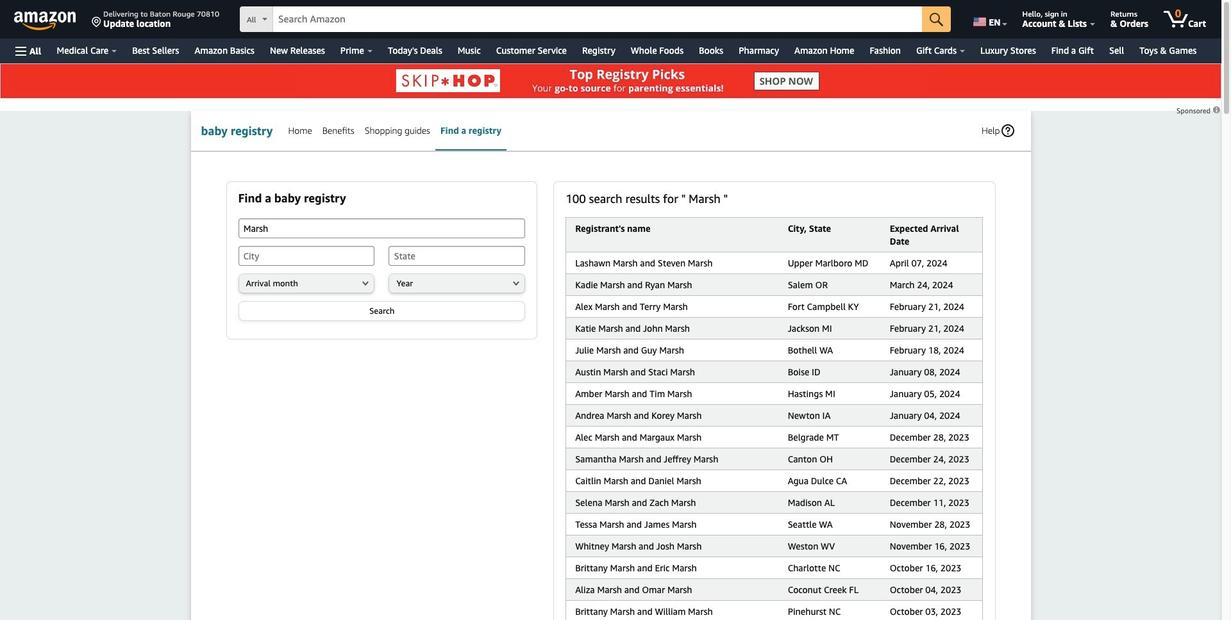 Task type: describe. For each thing, give the bounding box(es) containing it.
State text field
[[389, 246, 525, 266]]

navigation navigation
[[0, 0, 1231, 621]]

2 dropdown image from the left
[[513, 281, 519, 286]]

City text field
[[238, 246, 374, 266]]

1 dropdown image from the left
[[362, 281, 369, 286]]

Registrant's name text field
[[238, 219, 525, 239]]

amazon image
[[14, 12, 76, 31]]



Task type: locate. For each thing, give the bounding box(es) containing it.
0 horizontal spatial dropdown image
[[362, 281, 369, 286]]

None search field
[[240, 6, 951, 33]]

None submit
[[922, 6, 951, 32], [239, 302, 524, 321], [922, 6, 951, 32], [239, 302, 524, 321]]

none search field inside navigation navigation
[[240, 6, 951, 33]]

1 horizontal spatial dropdown image
[[513, 281, 519, 286]]

Search Amazon text field
[[273, 7, 922, 31]]

dropdown image
[[362, 281, 369, 286], [513, 281, 519, 286]]



Task type: vqa. For each thing, say whether or not it's contained in the screenshot.
"State" Text Field
yes



